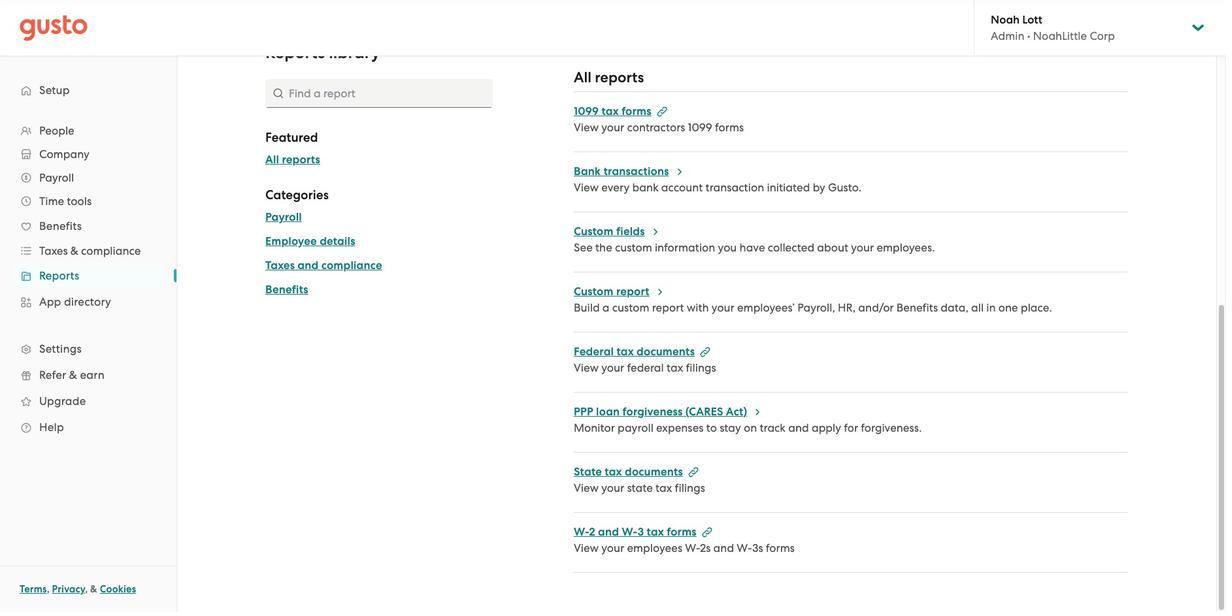 Task type: locate. For each thing, give the bounding box(es) containing it.
0 vertical spatial custom
[[574, 225, 614, 239]]

0 vertical spatial documents
[[637, 345, 695, 359]]

0 vertical spatial all reports
[[574, 69, 644, 86]]

1 horizontal spatial compliance
[[322, 259, 382, 273]]

1 vertical spatial compliance
[[322, 259, 382, 273]]

in
[[987, 302, 997, 315]]

2s
[[700, 542, 711, 555]]

compliance for taxes and compliance
[[322, 259, 382, 273]]

5 view from the top
[[574, 542, 599, 555]]

time tools button
[[13, 190, 164, 213]]

state
[[574, 466, 602, 479]]

time tools
[[39, 195, 92, 208]]

state tax documents link
[[574, 466, 699, 479]]

reports for reports
[[39, 269, 79, 283]]

0 vertical spatial filings
[[686, 362, 717, 375]]

1 vertical spatial all
[[266, 153, 279, 167]]

view down bank
[[574, 181, 599, 194]]

0 horizontal spatial benefits
[[39, 220, 82, 233]]

custom for custom fields
[[574, 225, 614, 239]]

forms right 3s
[[766, 542, 795, 555]]

tools
[[67, 195, 92, 208]]

1 horizontal spatial all
[[574, 69, 592, 86]]

3 view from the top
[[574, 362, 599, 375]]

0 vertical spatial reports
[[266, 43, 325, 63]]

0 horizontal spatial compliance
[[81, 245, 141, 258]]

help
[[39, 421, 64, 434]]

view for state
[[574, 482, 599, 495]]

reports link
[[13, 264, 164, 288]]

your down federal
[[602, 362, 625, 375]]

report
[[617, 285, 650, 299], [653, 302, 684, 315]]

filings up (cares
[[686, 362, 717, 375]]

reports left library
[[266, 43, 325, 63]]

and right 2
[[598, 526, 619, 540]]

see the custom information you have collected about your employees.
[[574, 241, 936, 254]]

1 , from the left
[[47, 584, 50, 596]]

all up 1099 tax forms
[[574, 69, 592, 86]]

tax
[[602, 105, 619, 118], [617, 345, 634, 359], [667, 362, 684, 375], [605, 466, 622, 479], [656, 482, 673, 495], [647, 526, 665, 540]]

taxes for taxes & compliance
[[39, 245, 68, 258]]

list
[[0, 119, 177, 441]]

1 horizontal spatial reports
[[595, 69, 644, 86]]

0 vertical spatial reports
[[595, 69, 644, 86]]

one
[[999, 302, 1019, 315]]

ppp
[[574, 406, 594, 419]]

0 vertical spatial custom
[[615, 241, 653, 254]]

1 horizontal spatial payroll
[[266, 211, 302, 224]]

view down state
[[574, 482, 599, 495]]

you
[[719, 241, 737, 254]]

custom down custom report link
[[613, 302, 650, 315]]

directory
[[64, 296, 111, 309]]

0 vertical spatial taxes
[[39, 245, 68, 258]]

payroll inside dropdown button
[[39, 171, 74, 184]]

by
[[813, 181, 826, 194]]

0 horizontal spatial 1099
[[574, 105, 599, 118]]

taxes
[[39, 245, 68, 258], [266, 259, 295, 273]]

1099 up bank
[[574, 105, 599, 118]]

list containing people
[[0, 119, 177, 441]]

1 horizontal spatial taxes
[[266, 259, 295, 273]]

all reports button
[[266, 152, 320, 168]]

taxes inside dropdown button
[[39, 245, 68, 258]]

& for compliance
[[71, 245, 78, 258]]

taxes and compliance
[[266, 259, 382, 273]]

all reports down featured
[[266, 153, 320, 167]]

0 horizontal spatial taxes
[[39, 245, 68, 258]]

view for w-
[[574, 542, 599, 555]]

0 vertical spatial 1099
[[574, 105, 599, 118]]

your down state tax documents
[[602, 482, 625, 495]]

1 vertical spatial &
[[69, 369, 77, 382]]

1 vertical spatial all reports
[[266, 153, 320, 167]]

1 vertical spatial documents
[[625, 466, 684, 479]]

& inside taxes & compliance dropdown button
[[71, 245, 78, 258]]

noah lott admin • noahlittle corp
[[992, 13, 1116, 43]]

forms
[[622, 105, 652, 118], [716, 121, 744, 134], [667, 526, 697, 540], [766, 542, 795, 555]]

1 vertical spatial custom
[[613, 302, 650, 315]]

view down 2
[[574, 542, 599, 555]]

1 vertical spatial custom
[[574, 285, 614, 299]]

build a custom report with your employees' payroll, hr, and/or benefits data, all in one place.
[[574, 302, 1053, 315]]

& inside refer & earn link
[[69, 369, 77, 382]]

w- left 3 on the bottom
[[574, 526, 589, 540]]

reports up 1099 tax forms 'link'
[[595, 69, 644, 86]]

federal
[[627, 362, 664, 375]]

payroll up "employee"
[[266, 211, 302, 224]]

help link
[[13, 416, 164, 440]]

2
[[589, 526, 596, 540]]

0 vertical spatial payroll
[[39, 171, 74, 184]]

0 horizontal spatial ,
[[47, 584, 50, 596]]

custom up build
[[574, 285, 614, 299]]

app directory link
[[13, 290, 164, 314]]

setup
[[39, 84, 70, 97]]

custom up the
[[574, 225, 614, 239]]

taxes inside button
[[266, 259, 295, 273]]

custom
[[574, 225, 614, 239], [574, 285, 614, 299]]

1 custom from the top
[[574, 225, 614, 239]]

build
[[574, 302, 600, 315]]

taxes & compliance button
[[13, 239, 164, 263]]

compliance down benefits link
[[81, 245, 141, 258]]

act)
[[727, 406, 748, 419]]

filings right state
[[675, 482, 706, 495]]

& left cookies button
[[90, 584, 97, 596]]

app
[[39, 296, 61, 309]]

compliance for taxes & compliance
[[81, 245, 141, 258]]

compliance down details
[[322, 259, 382, 273]]

reports
[[266, 43, 325, 63], [39, 269, 79, 283]]

custom
[[615, 241, 653, 254], [613, 302, 650, 315]]

all reports
[[574, 69, 644, 86], [266, 153, 320, 167]]

2 vertical spatial benefits
[[897, 302, 939, 315]]

1 horizontal spatial 1099
[[688, 121, 713, 134]]

0 vertical spatial &
[[71, 245, 78, 258]]

time
[[39, 195, 64, 208]]

view your employees w-2s and w-3s forms
[[574, 542, 795, 555]]

with
[[687, 302, 709, 315]]

reports inside "gusto navigation" element
[[39, 269, 79, 283]]

view your contractors 1099 forms
[[574, 121, 744, 134]]

1 vertical spatial reports
[[39, 269, 79, 283]]

1 horizontal spatial reports
[[266, 43, 325, 63]]

about
[[818, 241, 849, 254]]

all reports up 1099 tax forms
[[574, 69, 644, 86]]

custom down the fields
[[615, 241, 653, 254]]

compliance inside dropdown button
[[81, 245, 141, 258]]

4 view from the top
[[574, 482, 599, 495]]

taxes down benefits link
[[39, 245, 68, 258]]

1 horizontal spatial ,
[[85, 584, 88, 596]]

documents up state
[[625, 466, 684, 479]]

admin
[[992, 29, 1025, 43]]

& down benefits link
[[71, 245, 78, 258]]

custom report link
[[574, 285, 666, 299]]

custom for fields
[[615, 241, 653, 254]]

filings
[[686, 362, 717, 375], [675, 482, 706, 495]]

compliance inside button
[[322, 259, 382, 273]]

reports down featured
[[282, 153, 320, 167]]

and/or
[[859, 302, 894, 315]]

and
[[298, 259, 319, 273], [789, 422, 810, 435], [598, 526, 619, 540], [714, 542, 735, 555]]

1 vertical spatial filings
[[675, 482, 706, 495]]

1 horizontal spatial all reports
[[574, 69, 644, 86]]

0 vertical spatial compliance
[[81, 245, 141, 258]]

your down w-2 and w-3 tax forms
[[602, 542, 625, 555]]

2 custom from the top
[[574, 285, 614, 299]]

1 vertical spatial reports
[[282, 153, 320, 167]]

Report Search bar field
[[266, 79, 493, 108]]

employee details button
[[266, 234, 356, 250]]

your down 1099 tax forms
[[602, 121, 625, 134]]

taxes & compliance
[[39, 245, 141, 258]]

initiated
[[767, 181, 811, 194]]

benefits left data,
[[897, 302, 939, 315]]

taxes up benefits button
[[266, 259, 295, 273]]

on
[[744, 422, 758, 435]]

and down employee details button
[[298, 259, 319, 273]]

view down 1099 tax forms
[[574, 121, 599, 134]]

0 horizontal spatial all reports
[[266, 153, 320, 167]]

view down federal
[[574, 362, 599, 375]]

noah
[[992, 13, 1020, 27]]

your
[[602, 121, 625, 134], [852, 241, 875, 254], [712, 302, 735, 315], [602, 362, 625, 375], [602, 482, 625, 495], [602, 542, 625, 555]]

federal tax documents
[[574, 345, 695, 359]]

payroll
[[39, 171, 74, 184], [266, 211, 302, 224]]

upgrade
[[39, 395, 86, 408]]

reports
[[595, 69, 644, 86], [282, 153, 320, 167]]

custom for custom report
[[574, 285, 614, 299]]

0 horizontal spatial report
[[617, 285, 650, 299]]

your right 'about'
[[852, 241, 875, 254]]

0 vertical spatial report
[[617, 285, 650, 299]]

benefits inside "gusto navigation" element
[[39, 220, 82, 233]]

refer & earn link
[[13, 364, 164, 387]]

company button
[[13, 143, 164, 166]]

1 vertical spatial report
[[653, 302, 684, 315]]

transaction
[[706, 181, 765, 194]]

documents up federal
[[637, 345, 695, 359]]

payroll
[[618, 422, 654, 435]]

benefits
[[39, 220, 82, 233], [266, 283, 309, 297], [897, 302, 939, 315]]

reports for reports library
[[266, 43, 325, 63]]

, left privacy link
[[47, 584, 50, 596]]

cookies button
[[100, 582, 136, 598]]

benefits down taxes and compliance button on the top of the page
[[266, 283, 309, 297]]

your for w-2 and w-3 tax forms
[[602, 542, 625, 555]]

0 horizontal spatial all
[[266, 153, 279, 167]]

1 view from the top
[[574, 121, 599, 134]]

1 horizontal spatial benefits
[[266, 283, 309, 297]]

,
[[47, 584, 50, 596], [85, 584, 88, 596]]

, left cookies button
[[85, 584, 88, 596]]

1 vertical spatial benefits
[[266, 283, 309, 297]]

0 horizontal spatial payroll
[[39, 171, 74, 184]]

view your federal tax filings
[[574, 362, 717, 375]]

your for 1099 tax forms
[[602, 121, 625, 134]]

payroll up time
[[39, 171, 74, 184]]

0 horizontal spatial reports
[[39, 269, 79, 283]]

& left earn
[[69, 369, 77, 382]]

view every bank account transaction initiated by gusto.
[[574, 181, 862, 194]]

custom report
[[574, 285, 650, 299]]

state tax documents
[[574, 466, 684, 479]]

reports up app
[[39, 269, 79, 283]]

0 vertical spatial benefits
[[39, 220, 82, 233]]

2 view from the top
[[574, 181, 599, 194]]

benefits down time tools
[[39, 220, 82, 233]]

all down featured
[[266, 153, 279, 167]]

1099 tax forms link
[[574, 105, 668, 118]]

custom fields link
[[574, 225, 661, 239]]

1 vertical spatial taxes
[[266, 259, 295, 273]]

refer & earn
[[39, 369, 105, 382]]

1099 right contractors
[[688, 121, 713, 134]]

0 horizontal spatial reports
[[282, 153, 320, 167]]

terms , privacy , & cookies
[[20, 584, 136, 596]]

forms up view your employees w-2s and w-3s forms
[[667, 526, 697, 540]]

filings for federal tax documents
[[686, 362, 717, 375]]

1 vertical spatial payroll
[[266, 211, 302, 224]]



Task type: vqa. For each thing, say whether or not it's contained in the screenshot.
the bottom All
yes



Task type: describe. For each thing, give the bounding box(es) containing it.
app directory
[[39, 296, 111, 309]]

setup link
[[13, 78, 164, 102]]

2 , from the left
[[85, 584, 88, 596]]

filings for state tax documents
[[675, 482, 706, 495]]

settings
[[39, 343, 82, 356]]

bank
[[574, 165, 601, 179]]

lott
[[1023, 13, 1043, 27]]

your for state tax documents
[[602, 482, 625, 495]]

employees'
[[738, 302, 795, 315]]

categories
[[266, 188, 329, 203]]

employees.
[[877, 241, 936, 254]]

contractors
[[627, 121, 686, 134]]

custom for report
[[613, 302, 650, 315]]

featured
[[266, 130, 318, 145]]

and right the 2s
[[714, 542, 735, 555]]

taxes for taxes and compliance
[[266, 259, 295, 273]]

payroll,
[[798, 302, 836, 315]]

library
[[329, 43, 380, 63]]

track
[[760, 422, 786, 435]]

w-2 and w-3 tax forms
[[574, 526, 697, 540]]

w- right the 2s
[[737, 542, 753, 555]]

benefits link
[[13, 215, 164, 238]]

w-2 and w-3 tax forms link
[[574, 526, 713, 540]]

apply
[[812, 422, 842, 435]]

documents for federal tax documents
[[637, 345, 695, 359]]

for
[[845, 422, 859, 435]]

and right track
[[789, 422, 810, 435]]

1 horizontal spatial report
[[653, 302, 684, 315]]

terms link
[[20, 584, 47, 596]]

(cares
[[686, 406, 724, 419]]

home image
[[20, 15, 88, 41]]

forms up contractors
[[622, 105, 652, 118]]

the
[[596, 241, 613, 254]]

bank
[[633, 181, 659, 194]]

monitor payroll expenses to stay on track and apply for forgiveness.
[[574, 422, 923, 435]]

your right with
[[712, 302, 735, 315]]

3
[[638, 526, 644, 540]]

view your state tax filings
[[574, 482, 706, 495]]

details
[[320, 235, 356, 249]]

a
[[603, 302, 610, 315]]

privacy link
[[52, 584, 85, 596]]

corp
[[1091, 29, 1116, 43]]

upgrade link
[[13, 390, 164, 413]]

loan
[[597, 406, 620, 419]]

hr,
[[838, 302, 856, 315]]

2 vertical spatial &
[[90, 584, 97, 596]]

your for federal tax documents
[[602, 362, 625, 375]]

w- up employees
[[622, 526, 638, 540]]

forms up transaction
[[716, 121, 744, 134]]

view for bank
[[574, 181, 599, 194]]

bank transactions link
[[574, 165, 685, 179]]

settings link
[[13, 337, 164, 361]]

account
[[662, 181, 703, 194]]

1 vertical spatial 1099
[[688, 121, 713, 134]]

company
[[39, 148, 89, 161]]

w- right employees
[[686, 542, 700, 555]]

1099 tax forms
[[574, 105, 652, 118]]

data,
[[941, 302, 969, 315]]

reports library
[[266, 43, 380, 63]]

documents for state tax documents
[[625, 466, 684, 479]]

fields
[[617, 225, 645, 239]]

people button
[[13, 119, 164, 143]]

payroll button
[[266, 210, 302, 226]]

& for earn
[[69, 369, 77, 382]]

federal tax documents link
[[574, 345, 711, 359]]

all inside button
[[266, 153, 279, 167]]

2 horizontal spatial benefits
[[897, 302, 939, 315]]

•
[[1028, 29, 1031, 43]]

all
[[972, 302, 984, 315]]

ppp loan forgiveness (cares act)
[[574, 406, 748, 419]]

view for 1099
[[574, 121, 599, 134]]

earn
[[80, 369, 105, 382]]

employee details
[[266, 235, 356, 249]]

every
[[602, 181, 630, 194]]

gusto navigation element
[[0, 56, 177, 462]]

refer
[[39, 369, 66, 382]]

information
[[655, 241, 716, 254]]

people
[[39, 124, 74, 137]]

reports inside button
[[282, 153, 320, 167]]

federal
[[574, 345, 614, 359]]

employee
[[266, 235, 317, 249]]

payroll button
[[13, 166, 164, 190]]

privacy
[[52, 584, 85, 596]]

forgiveness
[[623, 406, 683, 419]]

stay
[[720, 422, 742, 435]]

and inside button
[[298, 259, 319, 273]]

cookies
[[100, 584, 136, 596]]

have
[[740, 241, 766, 254]]

employees
[[627, 542, 683, 555]]

monitor
[[574, 422, 615, 435]]

to
[[707, 422, 717, 435]]

3s
[[753, 542, 764, 555]]

0 vertical spatial all
[[574, 69, 592, 86]]

gusto.
[[829, 181, 862, 194]]

transactions
[[604, 165, 669, 179]]

view for federal
[[574, 362, 599, 375]]

collected
[[768, 241, 815, 254]]

forgiveness.
[[862, 422, 923, 435]]

noahlittle
[[1034, 29, 1088, 43]]

expenses
[[657, 422, 704, 435]]

state
[[627, 482, 653, 495]]

see
[[574, 241, 593, 254]]



